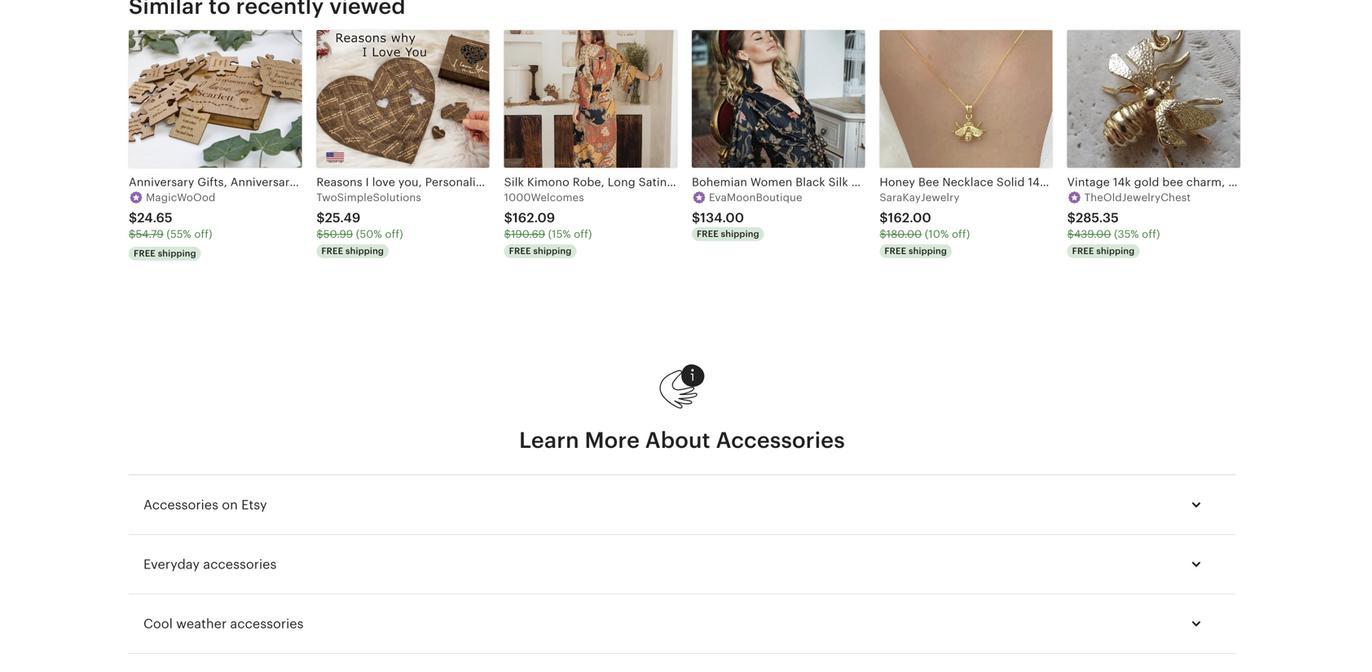 Task type: vqa. For each thing, say whether or not it's contained in the screenshot.


Task type: describe. For each thing, give the bounding box(es) containing it.
honey bee necklace solid 14k yellow gold| dainty honey bee bumble bee charm pendant| beekeeper gift image
[[880, 30, 1053, 168]]

shipping inside 'sarakayjewelry $ 162.00 $ 180.00 (10% off) free shipping'
[[909, 246, 947, 256]]

(35%
[[1114, 228, 1139, 241]]

shipping inside the 1000welcomes $ 162.09 $ 190.69 (15% off) free shipping
[[533, 246, 572, 256]]

1000welcomes
[[504, 191, 584, 204]]

tab panel containing accessories on etsy
[[129, 476, 1236, 672]]

magicwoood
[[146, 191, 216, 204]]

free inside $ 134.00 free shipping
[[697, 229, 719, 239]]

reasons i love you, personalized gift for her, gift for girlfriend, birthday gift for women, anniversary gift for her, wooden puzzle reasons image
[[317, 30, 490, 168]]

learn
[[519, 428, 579, 453]]

more
[[585, 428, 640, 453]]

everyday accessories
[[143, 558, 277, 572]]

$ 24.65 $ 54.79 (55% off) free shipping
[[129, 211, 212, 259]]

free inside $ 285.35 $ 439.00 (35% off) free shipping
[[1072, 246, 1094, 256]]

off) inside $ 285.35 $ 439.00 (35% off) free shipping
[[1142, 228, 1160, 241]]

180.00
[[887, 228, 922, 241]]

evamoonboutique
[[709, 191, 803, 204]]

etsy
[[241, 498, 267, 513]]

$ 134.00 free shipping
[[692, 211, 760, 239]]

learn more about accessories
[[519, 428, 845, 453]]

free inside 'sarakayjewelry $ 162.00 $ 180.00 (10% off) free shipping'
[[885, 246, 907, 256]]

shipping inside $ 285.35 $ 439.00 (35% off) free shipping
[[1097, 246, 1135, 256]]

accessories inside cool weather accessories dropdown button
[[230, 617, 304, 632]]

285.35
[[1076, 211, 1119, 225]]

free inside twosimplesolutions $ 25.49 $ 50.99 (50% off) free shipping
[[321, 246, 343, 256]]

weather
[[176, 617, 227, 632]]

(10%
[[925, 228, 949, 241]]

accessories inside everyday accessories dropdown button
[[203, 558, 277, 572]]

bohemian women black silk kimono ~ boho silk kimono robe for woman ~ silk pajama robe ~ bath silk robe ~ perfect christmas present for her image
[[692, 30, 865, 168]]

134.00
[[700, 211, 744, 225]]

$ 285.35 $ 439.00 (35% off) free shipping
[[1068, 211, 1160, 256]]

(55%
[[167, 228, 191, 241]]

sarakayjewelry $ 162.00 $ 180.00 (10% off) free shipping
[[880, 191, 970, 256]]

24.65
[[137, 211, 173, 225]]

sarakayjewelry
[[880, 191, 960, 204]]

off) inside $ 24.65 $ 54.79 (55% off) free shipping
[[194, 228, 212, 241]]

accessories on etsy button
[[129, 486, 1221, 525]]

1000welcomes $ 162.09 $ 190.69 (15% off) free shipping
[[504, 191, 592, 256]]



Task type: locate. For each thing, give the bounding box(es) containing it.
free inside the 1000welcomes $ 162.09 $ 190.69 (15% off) free shipping
[[509, 246, 531, 256]]

shipping down (35%
[[1097, 246, 1135, 256]]

twosimplesolutions
[[317, 191, 421, 204]]

off) right (15%
[[574, 228, 592, 241]]

shipping down (55%
[[158, 248, 196, 259]]

off) for 162.00
[[952, 228, 970, 241]]

silk kimono robe, long satin robe, bali kimono robe, indonesian batik floral print robe, plus size oversized dressing gown, luxury gift image
[[504, 30, 677, 168]]

theoldjewelrychest
[[1085, 191, 1191, 204]]

twosimplesolutions $ 25.49 $ 50.99 (50% off) free shipping
[[317, 191, 421, 256]]

shipping down (10%
[[909, 246, 947, 256]]

shipping inside $ 134.00 free shipping
[[721, 229, 760, 239]]

3 off) from the left
[[574, 228, 592, 241]]

free inside $ 24.65 $ 54.79 (55% off) free shipping
[[134, 248, 156, 259]]

accessories down on
[[203, 558, 277, 572]]

shipping inside $ 24.65 $ 54.79 (55% off) free shipping
[[158, 248, 196, 259]]

(15%
[[548, 228, 571, 241]]

$ inside $ 134.00 free shipping
[[692, 211, 700, 225]]

free down 439.00
[[1072, 246, 1094, 256]]

190.69
[[511, 228, 545, 241]]

tab list
[[129, 474, 1236, 476]]

free down 50.99
[[321, 246, 343, 256]]

accessories
[[716, 428, 845, 453], [143, 498, 218, 513]]

shipping down 134.00 on the right top of page
[[721, 229, 760, 239]]

free
[[697, 229, 719, 239], [321, 246, 343, 256], [509, 246, 531, 256], [885, 246, 907, 256], [1072, 246, 1094, 256], [134, 248, 156, 259]]

off) inside twosimplesolutions $ 25.49 $ 50.99 (50% off) free shipping
[[385, 228, 403, 241]]

off) right (10%
[[952, 228, 970, 241]]

1 horizontal spatial accessories
[[716, 428, 845, 453]]

everyday accessories button
[[129, 545, 1221, 584]]

accessories inside dropdown button
[[143, 498, 218, 513]]

54.79
[[136, 228, 164, 241]]

off) right (55%
[[194, 228, 212, 241]]

5 off) from the left
[[1142, 228, 1160, 241]]

shipping down (15%
[[533, 246, 572, 256]]

off) inside the 1000welcomes $ 162.09 $ 190.69 (15% off) free shipping
[[574, 228, 592, 241]]

off) inside 'sarakayjewelry $ 162.00 $ 180.00 (10% off) free shipping'
[[952, 228, 970, 241]]

(50%
[[356, 228, 382, 241]]

50.99
[[323, 228, 353, 241]]

accessories on etsy
[[143, 498, 267, 513]]

off) right the (50%
[[385, 228, 403, 241]]

free down 180.00
[[885, 246, 907, 256]]

vintage 14k gold bee charm, life-like bee charm, 14k insect charm, 14k gold insect jewelry, layering pendant, nature, 14k gold bee pendant image
[[1068, 30, 1241, 168]]

0 vertical spatial accessories
[[203, 558, 277, 572]]

shipping down the (50%
[[346, 246, 384, 256]]

1 off) from the left
[[194, 228, 212, 241]]

everyday
[[143, 558, 200, 572]]

cool weather accessories button
[[129, 605, 1221, 644]]

free down 190.69
[[509, 246, 531, 256]]

cool
[[143, 617, 173, 632]]

cool weather accessories
[[143, 617, 304, 632]]

shipping
[[721, 229, 760, 239], [346, 246, 384, 256], [533, 246, 572, 256], [909, 246, 947, 256], [1097, 246, 1135, 256], [158, 248, 196, 259]]

accessories right weather
[[230, 617, 304, 632]]

0 horizontal spatial accessories
[[143, 498, 218, 513]]

0 vertical spatial accessories
[[716, 428, 845, 453]]

162.00
[[888, 211, 932, 225]]

free down 54.79
[[134, 248, 156, 259]]

off)
[[194, 228, 212, 241], [385, 228, 403, 241], [574, 228, 592, 241], [952, 228, 970, 241], [1142, 228, 1160, 241]]

shipping inside twosimplesolutions $ 25.49 $ 50.99 (50% off) free shipping
[[346, 246, 384, 256]]

accessories
[[203, 558, 277, 572], [230, 617, 304, 632]]

$
[[129, 211, 137, 225], [317, 211, 325, 225], [504, 211, 513, 225], [692, 211, 700, 225], [880, 211, 888, 225], [1068, 211, 1076, 225], [129, 228, 136, 241], [317, 228, 323, 241], [504, 228, 511, 241], [880, 228, 887, 241], [1068, 228, 1074, 241]]

162.09
[[513, 211, 555, 225]]

off) right (35%
[[1142, 228, 1160, 241]]

4 off) from the left
[[952, 228, 970, 241]]

anniversary gifts, anniversary gift for her, birthday gifts for her, personalized gifts for her, gift for her, girlfriend gift, gift for him image
[[129, 30, 302, 168]]

2 off) from the left
[[385, 228, 403, 241]]

tab panel
[[129, 476, 1236, 672]]

on
[[222, 498, 238, 513]]

free down 134.00 on the right top of page
[[697, 229, 719, 239]]

25.49
[[325, 211, 361, 225]]

off) for 25.49
[[385, 228, 403, 241]]

1 vertical spatial accessories
[[230, 617, 304, 632]]

about
[[645, 428, 711, 453]]

off) for 162.09
[[574, 228, 592, 241]]

439.00
[[1074, 228, 1112, 241]]

1 vertical spatial accessories
[[143, 498, 218, 513]]



